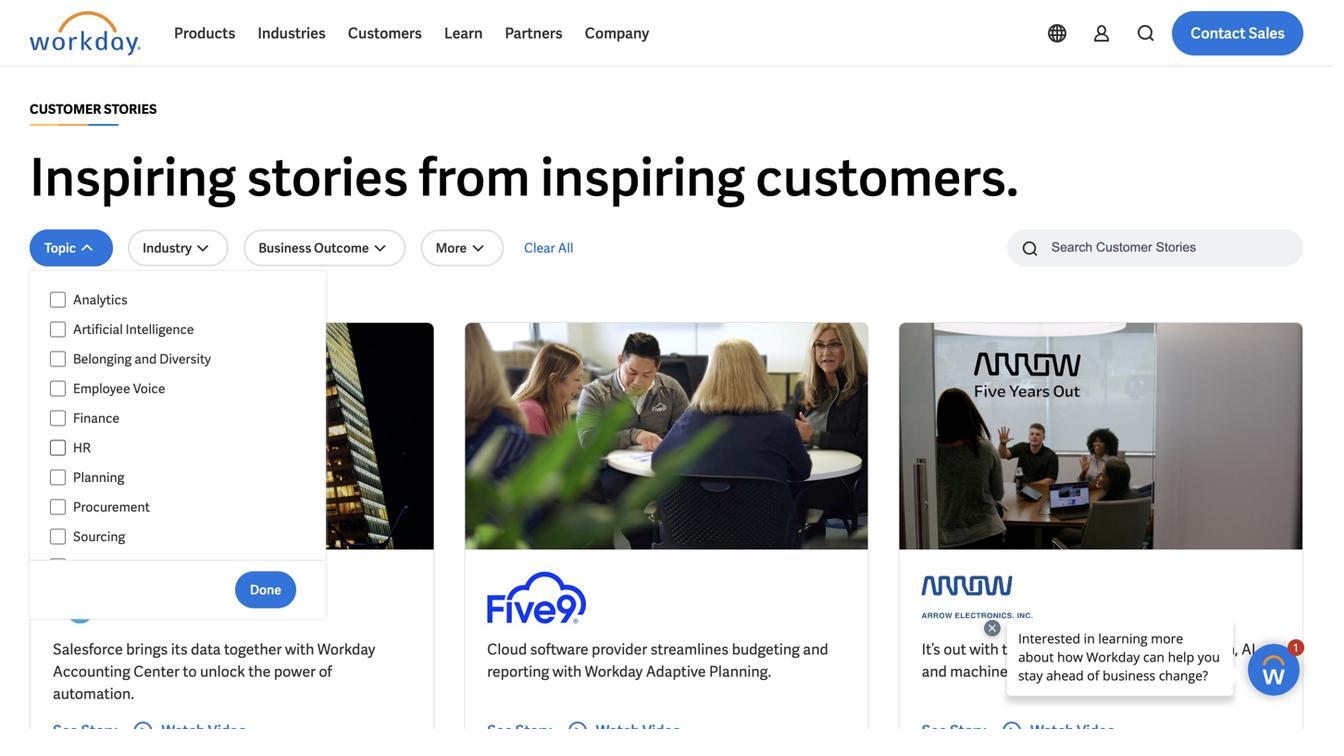 Task type: describe. For each thing, give the bounding box(es) containing it.
procurement
[[73, 499, 150, 516]]

its
[[171, 640, 188, 660]]

center
[[134, 663, 180, 682]]

partners
[[505, 24, 563, 43]]

stories
[[246, 144, 409, 212]]

products button
[[163, 11, 247, 56]]

automation,
[[1157, 640, 1239, 660]]

reporting
[[487, 663, 550, 682]]

belonging
[[73, 351, 132, 368]]

manual
[[1028, 640, 1078, 660]]

planning.
[[709, 663, 772, 682]]

automation.
[[53, 685, 134, 704]]

outcome
[[314, 240, 369, 257]]

together
[[224, 640, 282, 660]]

workday inside cloud software provider streamlines budgeting and reporting with workday adaptive planning.
[[585, 663, 643, 682]]

in
[[1109, 640, 1122, 660]]

analytics
[[73, 292, 128, 308]]

artificial intelligence link
[[66, 319, 308, 341]]

arrow electronics image
[[922, 572, 1033, 624]]

intelligence
[[126, 321, 194, 338]]

results
[[47, 292, 91, 308]]

66
[[30, 292, 44, 308]]

industry button
[[128, 230, 229, 267]]

66 results
[[30, 292, 91, 308]]

employee voice link
[[66, 378, 308, 400]]

cloud software provider streamlines budgeting and reporting with workday adaptive planning.
[[487, 640, 829, 682]]

analytics link
[[66, 289, 308, 311]]

cloud
[[487, 640, 527, 660]]

sourcing link
[[66, 526, 308, 548]]

sourcing
[[73, 529, 125, 545]]

belonging and diversity link
[[66, 348, 308, 370]]

company button
[[574, 11, 661, 56]]

it's
[[922, 640, 941, 660]]

business outcome
[[259, 240, 369, 257]]

salesforce
[[53, 640, 123, 660]]

with right in
[[1125, 640, 1154, 660]]

for
[[1069, 663, 1088, 682]]

with inside cloud software provider streamlines budgeting and reporting with workday adaptive planning.
[[553, 663, 582, 682]]

customer
[[30, 101, 101, 118]]

done button
[[235, 572, 296, 609]]

and left in
[[1081, 640, 1106, 660]]

adaptive
[[646, 663, 706, 682]]

industries
[[258, 24, 326, 43]]

the inside salesforce brings its data together with workday accounting center to unlock the power of automation.
[[248, 663, 271, 682]]

the inside it's out with the manual and in with automation, ai, and machine learning for arrow electronics.
[[1002, 640, 1025, 660]]

clear all button
[[519, 230, 579, 267]]

sales
[[1249, 24, 1285, 43]]

customers
[[348, 24, 422, 43]]

machine
[[950, 663, 1008, 682]]

out
[[944, 640, 967, 660]]

inspiring
[[30, 144, 236, 212]]

arrow
[[1091, 663, 1131, 682]]

and up voice
[[135, 351, 157, 368]]

contact sales link
[[1173, 11, 1304, 56]]

technology
[[73, 558, 140, 575]]

topic
[[44, 240, 76, 257]]

artificial
[[73, 321, 123, 338]]

finance
[[73, 410, 120, 427]]

company
[[585, 24, 649, 43]]

salesforce brings its data together with workday accounting center to unlock the power of automation.
[[53, 640, 375, 704]]



Task type: vqa. For each thing, say whether or not it's contained in the screenshot.
the bottom workday
yes



Task type: locate. For each thing, give the bounding box(es) containing it.
salesforce.com image
[[53, 572, 127, 624]]

and inside cloud software provider streamlines budgeting and reporting with workday adaptive planning.
[[803, 640, 829, 660]]

Search Customer Stories text field
[[1041, 232, 1268, 264]]

products
[[174, 24, 236, 43]]

business
[[259, 240, 312, 257]]

more button
[[421, 230, 504, 267]]

0 vertical spatial the
[[1002, 640, 1025, 660]]

workday up of
[[317, 640, 375, 660]]

planning link
[[66, 467, 308, 489]]

with down software
[[553, 663, 582, 682]]

diversity
[[159, 351, 211, 368]]

partners button
[[494, 11, 574, 56]]

with inside salesforce brings its data together with workday accounting center to unlock the power of automation.
[[285, 640, 314, 660]]

ai,
[[1242, 640, 1259, 660]]

learning
[[1011, 663, 1066, 682]]

hr link
[[66, 437, 308, 459]]

unlock
[[200, 663, 245, 682]]

power
[[274, 663, 316, 682]]

software
[[530, 640, 589, 660]]

inspiring stories from inspiring customers.
[[30, 144, 1019, 212]]

1 horizontal spatial the
[[1002, 640, 1025, 660]]

from
[[419, 144, 530, 212]]

stories
[[104, 101, 157, 118]]

electronics.
[[1134, 663, 1213, 682]]

workday
[[317, 640, 375, 660], [585, 663, 643, 682]]

hr
[[73, 440, 91, 457]]

it's out with the manual and in with automation, ai, and machine learning for arrow electronics.
[[922, 640, 1259, 682]]

artificial intelligence
[[73, 321, 194, 338]]

brings
[[126, 640, 168, 660]]

provider
[[592, 640, 648, 660]]

voice
[[133, 381, 165, 397]]

1 horizontal spatial workday
[[585, 663, 643, 682]]

with
[[285, 640, 314, 660], [970, 640, 999, 660], [1125, 640, 1154, 660], [553, 663, 582, 682]]

the up the learning
[[1002, 640, 1025, 660]]

workday inside salesforce brings its data together with workday accounting center to unlock the power of automation.
[[317, 640, 375, 660]]

1 vertical spatial workday
[[585, 663, 643, 682]]

customers button
[[337, 11, 433, 56]]

None checkbox
[[50, 292, 66, 308], [50, 351, 66, 368], [50, 410, 66, 427], [50, 470, 66, 486], [50, 292, 66, 308], [50, 351, 66, 368], [50, 410, 66, 427], [50, 470, 66, 486]]

and
[[135, 351, 157, 368], [803, 640, 829, 660], [1081, 640, 1106, 660], [922, 663, 947, 682]]

0 horizontal spatial workday
[[317, 640, 375, 660]]

finance link
[[66, 407, 308, 430]]

customers.
[[756, 144, 1019, 212]]

None checkbox
[[50, 321, 66, 338], [50, 381, 66, 397], [50, 440, 66, 457], [50, 499, 66, 516], [50, 529, 66, 545], [50, 558, 66, 575], [50, 321, 66, 338], [50, 381, 66, 397], [50, 440, 66, 457], [50, 499, 66, 516], [50, 529, 66, 545], [50, 558, 66, 575]]

done
[[250, 582, 282, 599]]

business outcome button
[[244, 230, 406, 267]]

the
[[1002, 640, 1025, 660], [248, 663, 271, 682]]

of
[[319, 663, 332, 682]]

with up power
[[285, 640, 314, 660]]

learn button
[[433, 11, 494, 56]]

more
[[436, 240, 467, 257]]

all
[[558, 240, 574, 257]]

workday down provider
[[585, 663, 643, 682]]

topic button
[[30, 230, 113, 267]]

1 vertical spatial the
[[248, 663, 271, 682]]

streamlines
[[651, 640, 729, 660]]

technology link
[[66, 556, 308, 578]]

clear all
[[524, 240, 574, 257]]

contact sales
[[1191, 24, 1285, 43]]

the down together
[[248, 663, 271, 682]]

go to the homepage image
[[30, 11, 141, 56]]

0 horizontal spatial the
[[248, 663, 271, 682]]

industries button
[[247, 11, 337, 56]]

customer stories
[[30, 101, 157, 118]]

budgeting
[[732, 640, 800, 660]]

belonging and diversity
[[73, 351, 211, 368]]

contact
[[1191, 24, 1246, 43]]

planning
[[73, 470, 124, 486]]

and down it's
[[922, 663, 947, 682]]

with up machine
[[970, 640, 999, 660]]

employee
[[73, 381, 130, 397]]

0 vertical spatial workday
[[317, 640, 375, 660]]

accounting
[[53, 663, 130, 682]]

learn
[[444, 24, 483, 43]]

clear
[[524, 240, 555, 257]]

employee voice
[[73, 381, 165, 397]]

to
[[183, 663, 197, 682]]

procurement link
[[66, 496, 308, 519]]

inspiring
[[541, 144, 745, 212]]

and right budgeting
[[803, 640, 829, 660]]



